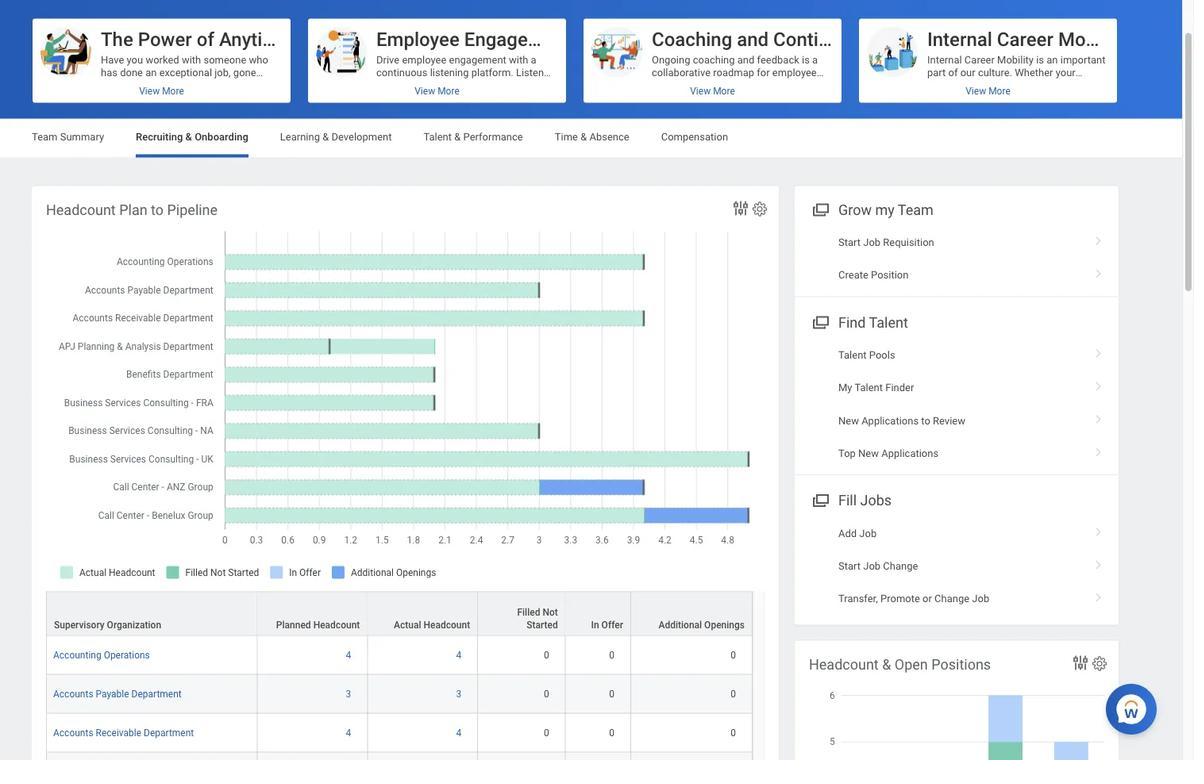Task type: describe. For each thing, give the bounding box(es) containing it.
learning
[[280, 131, 320, 143]]

employee
[[376, 28, 460, 50]]

internal career mobility
[[927, 28, 1127, 50]]

my talent finder link
[[795, 372, 1119, 404]]

start job requisition link
[[795, 226, 1119, 259]]

additional
[[658, 620, 702, 631]]

continuous
[[773, 28, 871, 50]]

or
[[923, 593, 932, 605]]

summary
[[60, 131, 104, 143]]

headcount & open positions element
[[795, 641, 1119, 761]]

offer
[[601, 620, 623, 631]]

list for fill jobs
[[795, 517, 1119, 616]]

onboarding
[[195, 131, 248, 143]]

tab list containing team summary
[[16, 119, 1166, 158]]

coaching and continuous conversations button
[[584, 19, 998, 103]]

operations
[[104, 650, 150, 661]]

employee engagement
[[376, 28, 572, 50]]

2 cell from the left
[[258, 753, 368, 761]]

employee engagement button
[[308, 19, 572, 103]]

chevron right image for to
[[1088, 409, 1109, 425]]

requisition
[[883, 236, 934, 248]]

the power of anytime feedback button
[[33, 19, 376, 103]]

the
[[101, 28, 133, 50]]

my
[[875, 202, 895, 218]]

performance
[[463, 131, 523, 143]]

accounts payable department
[[53, 689, 182, 700]]

department for accounts payable department
[[131, 689, 182, 700]]

fill
[[838, 493, 857, 509]]

and
[[737, 28, 769, 50]]

talent pools link
[[795, 339, 1119, 372]]

supervisory
[[54, 620, 105, 631]]

configure headcount & open positions image
[[1091, 655, 1108, 673]]

5 cell from the left
[[566, 753, 631, 761]]

4 cell from the left
[[478, 753, 566, 761]]

openings
[[704, 620, 745, 631]]

grow my team
[[838, 202, 934, 218]]

finder
[[885, 382, 914, 394]]

talent pools
[[838, 349, 895, 361]]

chevron right image inside my talent finder link
[[1088, 376, 1109, 392]]

in offer button
[[566, 593, 630, 636]]

development
[[331, 131, 392, 143]]

power
[[138, 28, 192, 50]]

start job requisition
[[838, 236, 934, 248]]

headcount plan to pipeline
[[46, 202, 218, 218]]

time & absence
[[555, 131, 629, 143]]

1 vertical spatial team
[[898, 202, 934, 218]]

coaching
[[652, 28, 732, 50]]

0 vertical spatial new
[[838, 415, 859, 427]]

change inside start job change link
[[883, 560, 918, 572]]

0 vertical spatial applications
[[862, 415, 919, 427]]

organization
[[107, 620, 161, 631]]

accounts for accounts payable department
[[53, 689, 93, 700]]

my talent finder
[[838, 382, 914, 394]]

headcount down transfer,
[[809, 657, 879, 673]]

talent up pools
[[869, 314, 908, 331]]

configure and view chart data image
[[731, 199, 750, 218]]

new applications to review
[[838, 415, 965, 427]]

internal career mobility button
[[859, 19, 1127, 103]]

to for applications
[[921, 415, 930, 427]]

time
[[555, 131, 578, 143]]

filled
[[517, 607, 540, 618]]

mobility
[[1058, 28, 1127, 50]]

menu group image
[[809, 311, 830, 332]]

grow
[[838, 202, 872, 218]]

chevron right image inside add job link
[[1088, 522, 1109, 538]]

add job
[[838, 527, 877, 539]]

accounting operations
[[53, 650, 150, 661]]

open
[[895, 657, 928, 673]]

transfer,
[[838, 593, 878, 605]]

row containing filled not started
[[46, 592, 753, 636]]

transfer, promote or change job link
[[795, 583, 1119, 616]]

jobs
[[860, 493, 892, 509]]

supervisory organization button
[[47, 593, 257, 636]]

find
[[838, 314, 866, 331]]

row containing accounts payable department
[[46, 675, 753, 714]]

1 vertical spatial new
[[858, 448, 879, 460]]

the power of anytime feedback
[[101, 28, 376, 50]]

pipeline
[[167, 202, 218, 218]]

in
[[591, 620, 599, 631]]

conversations
[[876, 28, 998, 50]]

menu group image for grow my team
[[809, 198, 830, 220]]

actual
[[394, 620, 421, 631]]

payable
[[96, 689, 129, 700]]

start for start job change
[[838, 560, 861, 572]]

anytime
[[219, 28, 289, 50]]

3 for 1st the 3 button from the right
[[456, 689, 461, 700]]

absence
[[589, 131, 629, 143]]

career
[[997, 28, 1053, 50]]

1 3 button from the left
[[346, 688, 354, 701]]

to for plan
[[151, 202, 164, 218]]

list for grow my team
[[795, 226, 1119, 292]]

recruiting
[[136, 131, 183, 143]]

find talent
[[838, 314, 908, 331]]

1 cell from the left
[[46, 753, 258, 761]]



Task type: vqa. For each thing, say whether or not it's contained in the screenshot.
6th cell from left
yes



Task type: locate. For each thing, give the bounding box(es) containing it.
0 vertical spatial menu group image
[[809, 198, 830, 220]]

3 button down actual headcount
[[456, 688, 464, 701]]

1 horizontal spatial to
[[921, 415, 930, 427]]

additional openings
[[658, 620, 745, 631]]

headcount left plan on the left top of page
[[46, 202, 116, 218]]

tab list
[[16, 119, 1166, 158]]

talent inside "link"
[[838, 349, 867, 361]]

promote
[[880, 593, 920, 605]]

headcount & open positions
[[809, 657, 991, 673]]

team right my
[[898, 202, 934, 218]]

1 vertical spatial applications
[[881, 448, 939, 460]]

feedback
[[294, 28, 376, 50]]

0 horizontal spatial team
[[32, 131, 58, 143]]

1 accounts from the top
[[53, 689, 93, 700]]

accounts down the "accounting" in the bottom of the page
[[53, 689, 93, 700]]

to inside new applications to review link
[[921, 415, 930, 427]]

0 button
[[544, 649, 552, 662], [609, 649, 617, 662], [731, 649, 738, 662], [544, 688, 552, 701], [609, 688, 617, 701], [731, 688, 738, 701], [544, 727, 552, 740], [609, 727, 617, 740], [731, 727, 738, 740]]

1 vertical spatial change
[[935, 593, 970, 605]]

2 start from the top
[[838, 560, 861, 572]]

3 for second the 3 button from right
[[346, 689, 351, 700]]

job right the add
[[859, 527, 877, 539]]

create position
[[838, 269, 909, 281]]

new applications to review link
[[795, 404, 1119, 437]]

chevron right image inside "talent pools" "link"
[[1088, 343, 1109, 359]]

talent left performance in the top left of the page
[[424, 131, 452, 143]]

plan
[[119, 202, 147, 218]]

job for start job change
[[863, 560, 881, 572]]

department for accounts receivable department
[[144, 728, 194, 739]]

accounts left the "receivable" at bottom left
[[53, 728, 93, 739]]

2 3 from the left
[[456, 689, 461, 700]]

job down start job change link
[[972, 593, 989, 605]]

2 accounts from the top
[[53, 728, 93, 739]]

applications up top new applications
[[862, 415, 919, 427]]

0 vertical spatial department
[[131, 689, 182, 700]]

to right plan on the left top of page
[[151, 202, 164, 218]]

internal
[[927, 28, 992, 50]]

1 menu group image from the top
[[809, 198, 830, 220]]

chevron right image
[[1088, 264, 1109, 279], [1088, 409, 1109, 425], [1088, 442, 1109, 458], [1088, 522, 1109, 538], [1088, 555, 1109, 571], [1088, 588, 1109, 604]]

add job link
[[795, 517, 1119, 550]]

create position link
[[795, 259, 1119, 292]]

team left the summary
[[32, 131, 58, 143]]

chevron right image inside the top new applications link
[[1088, 442, 1109, 458]]

accounts receivable department link
[[53, 725, 194, 739]]

configure and view chart data image
[[1071, 654, 1090, 673]]

planned headcount button
[[258, 593, 367, 636]]

create
[[838, 269, 868, 281]]

job for start job requisition
[[863, 236, 881, 248]]

0 vertical spatial list
[[795, 226, 1119, 292]]

review
[[933, 415, 965, 427]]

1 vertical spatial to
[[921, 415, 930, 427]]

3 down actual headcount
[[456, 689, 461, 700]]

0 horizontal spatial to
[[151, 202, 164, 218]]

& for development
[[322, 131, 329, 143]]

in offer
[[591, 620, 623, 631]]

2 vertical spatial list
[[795, 517, 1119, 616]]

accounting
[[53, 650, 101, 661]]

start for start job requisition
[[838, 236, 861, 248]]

& left open
[[882, 657, 891, 673]]

3 chevron right image from the top
[[1088, 442, 1109, 458]]

chevron right image inside start job requisition link
[[1088, 231, 1109, 247]]

headcount right 'planned'
[[313, 620, 360, 631]]

additional openings button
[[631, 593, 752, 636]]

&
[[185, 131, 192, 143], [322, 131, 329, 143], [454, 131, 461, 143], [580, 131, 587, 143], [882, 657, 891, 673]]

menu group image for fill jobs
[[809, 489, 830, 511]]

2 menu group image from the top
[[809, 489, 830, 511]]

talent & performance
[[424, 131, 523, 143]]

job up create position
[[863, 236, 881, 248]]

2 row from the top
[[46, 636, 753, 675]]

start down the add
[[838, 560, 861, 572]]

2 chevron right image from the top
[[1088, 409, 1109, 425]]

1 horizontal spatial team
[[898, 202, 934, 218]]

3 row from the top
[[46, 675, 753, 714]]

1 3 from the left
[[346, 689, 351, 700]]

start inside start job change link
[[838, 560, 861, 572]]

& right recruiting
[[185, 131, 192, 143]]

planned
[[276, 620, 311, 631]]

change
[[883, 560, 918, 572], [935, 593, 970, 605]]

1 horizontal spatial 3 button
[[456, 688, 464, 701]]

receivable
[[96, 728, 141, 739]]

1 list from the top
[[795, 226, 1119, 292]]

4 row from the top
[[46, 714, 753, 753]]

not
[[543, 607, 558, 618]]

0 vertical spatial chevron right image
[[1088, 231, 1109, 247]]

chevron right image
[[1088, 231, 1109, 247], [1088, 343, 1109, 359], [1088, 376, 1109, 392]]

1 vertical spatial chevron right image
[[1088, 343, 1109, 359]]

add
[[838, 527, 857, 539]]

accounts receivable department
[[53, 728, 194, 739]]

& right 'learning'
[[322, 131, 329, 143]]

pools
[[869, 349, 895, 361]]

1 vertical spatial accounts
[[53, 728, 93, 739]]

start inside start job requisition link
[[838, 236, 861, 248]]

& for absence
[[580, 131, 587, 143]]

row containing accounting operations
[[46, 636, 753, 675]]

menu group image left fill
[[809, 489, 830, 511]]

0 horizontal spatial 3 button
[[346, 688, 354, 701]]

supervisory organization
[[54, 620, 161, 631]]

list for find talent
[[795, 339, 1119, 470]]

6 chevron right image from the top
[[1088, 588, 1109, 604]]

department
[[131, 689, 182, 700], [144, 728, 194, 739]]

& left performance in the top left of the page
[[454, 131, 461, 143]]

chevron right image for applications
[[1088, 442, 1109, 458]]

filled not started
[[517, 607, 558, 631]]

& right "time"
[[580, 131, 587, 143]]

1 vertical spatial department
[[144, 728, 194, 739]]

chevron right image inside new applications to review link
[[1088, 409, 1109, 425]]

to
[[151, 202, 164, 218], [921, 415, 930, 427]]

3 down planned headcount
[[346, 689, 351, 700]]

list containing talent pools
[[795, 339, 1119, 470]]

talent right my
[[855, 382, 883, 394]]

to left review
[[921, 415, 930, 427]]

0 vertical spatial start
[[838, 236, 861, 248]]

talent left pools
[[838, 349, 867, 361]]

new up top
[[838, 415, 859, 427]]

0 vertical spatial change
[[883, 560, 918, 572]]

top new applications link
[[795, 437, 1119, 470]]

2 3 button from the left
[[456, 688, 464, 701]]

6 cell from the left
[[631, 753, 753, 761]]

accounts for accounts receivable department
[[53, 728, 93, 739]]

start
[[838, 236, 861, 248], [838, 560, 861, 572]]

change right or
[[935, 593, 970, 605]]

1 vertical spatial start
[[838, 560, 861, 572]]

chevron right image for find talent
[[1088, 343, 1109, 359]]

0 horizontal spatial 3
[[346, 689, 351, 700]]

& for performance
[[454, 131, 461, 143]]

1 row from the top
[[46, 592, 753, 636]]

1 horizontal spatial 3
[[456, 689, 461, 700]]

3
[[346, 689, 351, 700], [456, 689, 461, 700]]

compensation
[[661, 131, 728, 143]]

4
[[346, 650, 351, 661], [456, 650, 461, 661], [346, 728, 351, 739], [456, 728, 461, 739]]

0 horizontal spatial change
[[883, 560, 918, 572]]

0 vertical spatial accounts
[[53, 689, 93, 700]]

cell
[[46, 753, 258, 761], [258, 753, 368, 761], [368, 753, 478, 761], [478, 753, 566, 761], [566, 753, 631, 761], [631, 753, 753, 761]]

top
[[838, 448, 856, 460]]

chevron right image for change
[[1088, 555, 1109, 571]]

start down the grow in the top of the page
[[838, 236, 861, 248]]

recruiting & onboarding
[[136, 131, 248, 143]]

row
[[46, 592, 753, 636], [46, 636, 753, 675], [46, 675, 753, 714], [46, 714, 753, 753], [46, 753, 753, 761]]

transfer, promote or change job
[[838, 593, 989, 605]]

engagement
[[464, 28, 572, 50]]

new right top
[[858, 448, 879, 460]]

menu group image left the grow in the top of the page
[[809, 198, 830, 220]]

& for onboarding
[[185, 131, 192, 143]]

applications down new applications to review
[[881, 448, 939, 460]]

row containing accounts receivable department
[[46, 714, 753, 753]]

position
[[871, 269, 909, 281]]

2 vertical spatial chevron right image
[[1088, 376, 1109, 392]]

to inside headcount plan to pipeline element
[[151, 202, 164, 218]]

chevron right image for or
[[1088, 588, 1109, 604]]

chevron right image inside the "transfer, promote or change job" link
[[1088, 588, 1109, 604]]

5 chevron right image from the top
[[1088, 555, 1109, 571]]

5 row from the top
[[46, 753, 753, 761]]

change up promote
[[883, 560, 918, 572]]

3 list from the top
[[795, 517, 1119, 616]]

actual headcount
[[394, 620, 470, 631]]

job for add job
[[859, 527, 877, 539]]

0 vertical spatial team
[[32, 131, 58, 143]]

fill jobs
[[838, 493, 892, 509]]

my
[[838, 382, 852, 394]]

list
[[795, 226, 1119, 292], [795, 339, 1119, 470], [795, 517, 1119, 616]]

of
[[197, 28, 214, 50]]

0
[[544, 650, 549, 661], [609, 650, 614, 661], [731, 650, 736, 661], [544, 689, 549, 700], [609, 689, 614, 700], [731, 689, 736, 700], [544, 728, 549, 739], [609, 728, 614, 739], [731, 728, 736, 739]]

1 chevron right image from the top
[[1088, 264, 1109, 279]]

department right payable
[[131, 689, 182, 700]]

job up transfer,
[[863, 560, 881, 572]]

headcount
[[46, 202, 116, 218], [313, 620, 360, 631], [424, 620, 470, 631], [809, 657, 879, 673]]

start job change
[[838, 560, 918, 572]]

new
[[838, 415, 859, 427], [858, 448, 879, 460]]

start job change link
[[795, 550, 1119, 583]]

accounting operations link
[[53, 647, 150, 661]]

coaching and continuous conversations
[[652, 28, 998, 50]]

3 button
[[346, 688, 354, 701], [456, 688, 464, 701]]

headcount inside popup button
[[424, 620, 470, 631]]

menu group image
[[809, 198, 830, 220], [809, 489, 830, 511]]

headcount right the actual
[[424, 620, 470, 631]]

talent
[[424, 131, 452, 143], [869, 314, 908, 331], [838, 349, 867, 361], [855, 382, 883, 394]]

chevron right image for grow my team
[[1088, 231, 1109, 247]]

1 start from the top
[[838, 236, 861, 248]]

list containing start job requisition
[[795, 226, 1119, 292]]

3 cell from the left
[[368, 753, 478, 761]]

1 chevron right image from the top
[[1088, 231, 1109, 247]]

actual headcount button
[[368, 593, 477, 636]]

change inside the "transfer, promote or change job" link
[[935, 593, 970, 605]]

1 vertical spatial list
[[795, 339, 1119, 470]]

learning & development
[[280, 131, 392, 143]]

chevron right image inside start job change link
[[1088, 555, 1109, 571]]

job
[[863, 236, 881, 248], [859, 527, 877, 539], [863, 560, 881, 572], [972, 593, 989, 605]]

0 vertical spatial to
[[151, 202, 164, 218]]

planned headcount
[[276, 620, 360, 631]]

1 horizontal spatial change
[[935, 593, 970, 605]]

headcount inside popup button
[[313, 620, 360, 631]]

2 list from the top
[[795, 339, 1119, 470]]

accounts payable department link
[[53, 686, 182, 700]]

3 chevron right image from the top
[[1088, 376, 1109, 392]]

accounts
[[53, 689, 93, 700], [53, 728, 93, 739]]

department right the "receivable" at bottom left
[[144, 728, 194, 739]]

4 chevron right image from the top
[[1088, 522, 1109, 538]]

headcount plan to pipeline element
[[32, 186, 779, 761]]

talent inside 'tab list'
[[424, 131, 452, 143]]

team
[[32, 131, 58, 143], [898, 202, 934, 218]]

configure headcount plan to pipeline image
[[751, 200, 769, 218]]

& for open
[[882, 657, 891, 673]]

list containing add job
[[795, 517, 1119, 616]]

top new applications
[[838, 448, 939, 460]]

filled not started button
[[478, 593, 565, 636]]

3 button down planned headcount
[[346, 688, 354, 701]]

1 vertical spatial menu group image
[[809, 489, 830, 511]]

chevron right image inside the create position link
[[1088, 264, 1109, 279]]

2 chevron right image from the top
[[1088, 343, 1109, 359]]

started
[[527, 620, 558, 631]]



